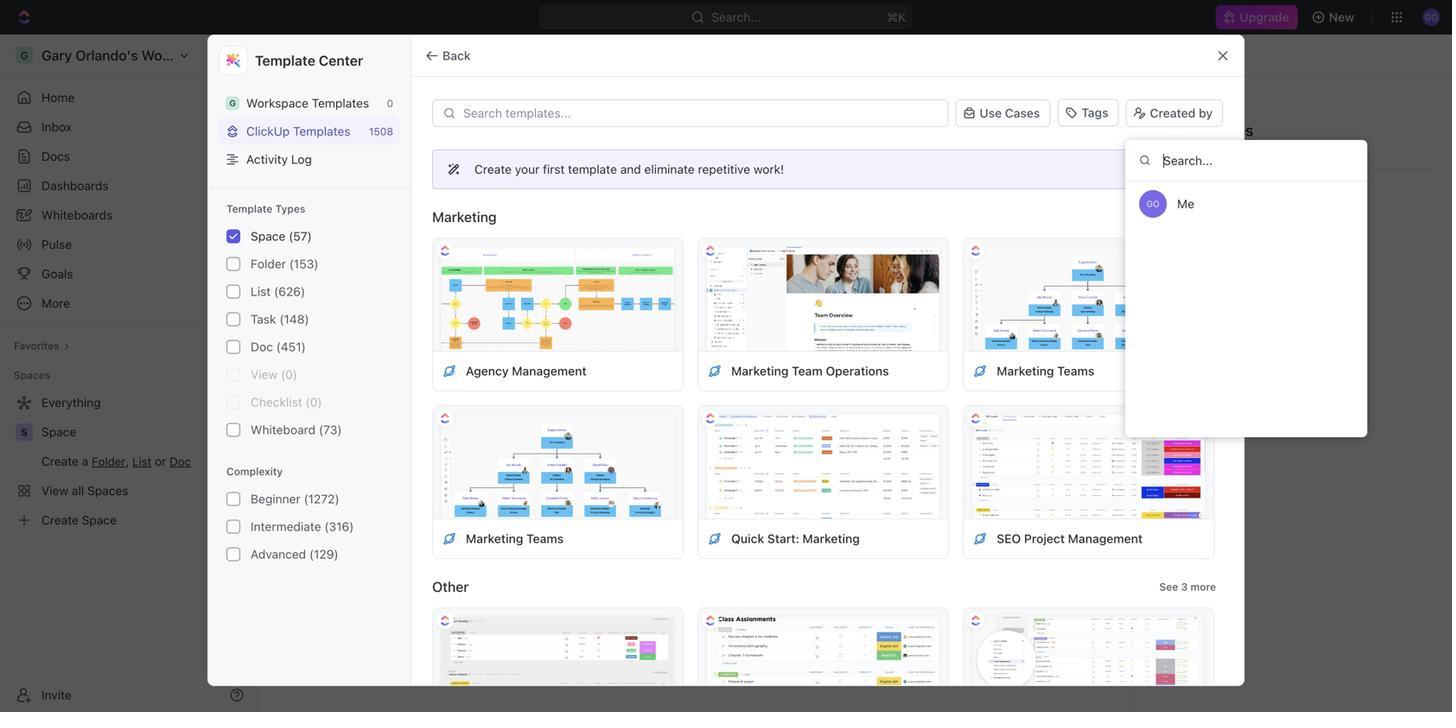 Task type: locate. For each thing, give the bounding box(es) containing it.
quick start: marketing
[[731, 532, 860, 546]]

learn more
[[1145, 163, 1201, 175]]

more down shown
[[1176, 163, 1201, 175]]

template up workspace
[[255, 52, 315, 69]]

activity
[[246, 152, 288, 166]]

0 vertical spatial templates
[[312, 96, 369, 110]]

management right the agency
[[512, 364, 587, 378]]

log
[[291, 152, 312, 166]]

see left 3
[[1159, 581, 1178, 593]]

quick
[[731, 532, 764, 546]]

0 vertical spatial space, , element
[[1153, 187, 1174, 207]]

sidebar.
[[1281, 145, 1320, 157]]

more for marketing
[[1191, 211, 1216, 223]]

templates for clickup templates
[[293, 124, 351, 138]]

template
[[255, 52, 315, 69], [226, 203, 273, 215]]

all spaces up workspace templates
[[293, 48, 351, 62]]

invite
[[41, 688, 72, 702]]

1 vertical spatial your
[[515, 162, 540, 176]]

start:
[[767, 532, 799, 546]]

space inside the 'new space' 'button'
[[1057, 122, 1092, 137]]

operations
[[826, 364, 889, 378]]

more for other
[[1191, 581, 1216, 593]]

view (0)
[[251, 367, 297, 382]]

more inside "link"
[[1176, 163, 1201, 175]]

eliminate
[[644, 162, 695, 176]]

(0) right the view
[[281, 367, 297, 382]]

new inside the 'new space' 'button'
[[1029, 122, 1054, 137]]

learn
[[1145, 163, 1173, 175]]

1 vertical spatial s
[[21, 426, 28, 438]]

1 horizontal spatial marketing teams
[[997, 364, 1094, 378]]

0 vertical spatial template
[[255, 52, 315, 69]]

pulse
[[41, 237, 72, 252]]

all spaces down the 0
[[297, 115, 416, 143]]

1 vertical spatial new
[[1029, 122, 1054, 137]]

1 horizontal spatial (0)
[[306, 395, 322, 409]]

seo
[[997, 532, 1021, 546]]

1 horizontal spatial your
[[1238, 145, 1259, 157]]

0 horizontal spatial s
[[21, 426, 28, 438]]

s for "space, ," element within sidebar navigation
[[21, 426, 28, 438]]

center
[[319, 52, 363, 69]]

your right in
[[1238, 145, 1259, 157]]

0 horizontal spatial teams
[[526, 532, 564, 546]]

0 vertical spatial more
[[1176, 163, 1201, 175]]

0 vertical spatial new
[[1329, 10, 1354, 24]]

0 horizontal spatial space, , element
[[16, 424, 33, 441]]

s for rightmost "space, ," element
[[1160, 191, 1167, 203]]

team
[[792, 364, 823, 378]]

see 3 more button
[[1153, 577, 1223, 597]]

(0) for checklist (0)
[[306, 395, 322, 409]]

intermediate
[[251, 520, 321, 534]]

left
[[1262, 145, 1278, 157]]

your inside visible spaces spaces shown in your left sidebar.
[[1238, 145, 1259, 157]]

space inside space link
[[41, 425, 76, 439]]

template left types
[[226, 203, 273, 215]]

created by button
[[1126, 99, 1223, 127]]

beginner
[[251, 492, 301, 506]]

dashboards
[[41, 178, 109, 193]]

0 vertical spatial marketing teams
[[997, 364, 1094, 378]]

advanced
[[251, 547, 306, 561]]

1 horizontal spatial management
[[1068, 532, 1143, 546]]

1 vertical spatial templates
[[293, 124, 351, 138]]

1 horizontal spatial new
[[1329, 10, 1354, 24]]

created by button
[[1126, 99, 1223, 127]]

1 vertical spatial all
[[297, 115, 327, 143]]

checklist (0)
[[251, 395, 322, 409]]

1 vertical spatial template
[[226, 203, 273, 215]]

0 vertical spatial s
[[1160, 191, 1167, 203]]

templates down center on the left
[[312, 96, 369, 110]]

1 horizontal spatial teams
[[1057, 364, 1094, 378]]

more right 3
[[1191, 581, 1216, 593]]

1 vertical spatial (0)
[[306, 395, 322, 409]]

go
[[1146, 199, 1160, 209]]

1 horizontal spatial s
[[1160, 191, 1167, 203]]

see left 1
[[1161, 211, 1180, 223]]

spaces down favorites
[[14, 369, 50, 381]]

2 vertical spatial more
[[1191, 581, 1216, 593]]

1 vertical spatial teams
[[526, 532, 564, 546]]

s inside navigation
[[21, 426, 28, 438]]

gary orlando's workspace, , element
[[226, 96, 239, 110]]

0 vertical spatial see
[[1161, 211, 1180, 223]]

see inside the see 1 more 'button'
[[1161, 211, 1180, 223]]

whiteboard
[[251, 423, 316, 437]]

0 horizontal spatial (0)
[[281, 367, 297, 382]]

1 vertical spatial more
[[1191, 211, 1216, 223]]

space
[[1057, 122, 1092, 137], [1184, 190, 1220, 204], [251, 229, 285, 243], [41, 425, 76, 439]]

0 vertical spatial all
[[293, 48, 307, 62]]

(129)
[[309, 547, 339, 561]]

0 vertical spatial teams
[[1057, 364, 1094, 378]]

0 vertical spatial (0)
[[281, 367, 297, 382]]

task (148)
[[251, 312, 309, 326]]

management right project
[[1068, 532, 1143, 546]]

more
[[1176, 163, 1201, 175], [1191, 211, 1216, 223], [1191, 581, 1216, 593]]

home link
[[7, 84, 251, 112]]

0 horizontal spatial marketing teams
[[466, 532, 564, 546]]

templates up "activity log" button
[[293, 124, 351, 138]]

folder
[[251, 257, 286, 271]]

seo project management
[[997, 532, 1143, 546]]

Search templates... text field
[[463, 106, 938, 120]]

spaces down the 0
[[332, 115, 416, 143]]

templates
[[312, 96, 369, 110], [293, 124, 351, 138]]

s
[[1160, 191, 1167, 203], [21, 426, 28, 438]]

more right 1
[[1191, 211, 1216, 223]]

(57)
[[289, 229, 312, 243]]

upgrade
[[1240, 10, 1289, 24]]

more inside 'button'
[[1191, 211, 1216, 223]]

teams
[[1057, 364, 1094, 378], [526, 532, 564, 546]]

new inside new button
[[1329, 10, 1354, 24]]

(0) up (73)
[[306, 395, 322, 409]]

new
[[1329, 10, 1354, 24], [1029, 122, 1054, 137]]

0 horizontal spatial management
[[512, 364, 587, 378]]

template
[[568, 162, 617, 176]]

back button
[[418, 42, 481, 70]]

clickup
[[246, 124, 290, 138]]

complexity
[[226, 466, 283, 478]]

project
[[1024, 532, 1065, 546]]

all down workspace templates
[[297, 115, 327, 143]]

workspace
[[246, 96, 308, 110]]

your left first on the top left of the page
[[515, 162, 540, 176]]

advanced (129)
[[251, 547, 339, 561]]

more inside button
[[1191, 581, 1216, 593]]

all left center on the left
[[293, 48, 307, 62]]

repetitive
[[698, 162, 750, 176]]

1 vertical spatial space, , element
[[16, 424, 33, 441]]

see inside see 3 more button
[[1159, 581, 1178, 593]]

0 vertical spatial your
[[1238, 145, 1259, 157]]

all left joined
[[658, 355, 670, 367]]

(316)
[[324, 520, 354, 534]]

dashboards link
[[7, 172, 251, 200]]

1508
[[369, 125, 393, 137]]

new for new space
[[1029, 122, 1054, 137]]

1 vertical spatial see
[[1159, 581, 1178, 593]]

whiteboards
[[41, 208, 113, 222]]

inbox link
[[7, 113, 251, 141]]

spaces up learn more "link" on the top right of page
[[1153, 145, 1189, 157]]

folder (153)
[[251, 257, 319, 271]]

beginner (1272)
[[251, 492, 339, 506]]

intermediate (316)
[[251, 520, 354, 534]]

spaces
[[310, 48, 351, 62], [332, 115, 416, 143], [1202, 121, 1253, 140], [1153, 145, 1189, 157], [673, 355, 709, 367], [14, 369, 50, 381]]

space, , element
[[1153, 187, 1174, 207], [16, 424, 33, 441]]

marketing
[[432, 209, 497, 225], [731, 364, 789, 378], [997, 364, 1054, 378], [466, 532, 523, 546], [803, 532, 860, 546]]

management
[[512, 364, 587, 378], [1068, 532, 1143, 546]]

0 horizontal spatial new
[[1029, 122, 1054, 137]]

agency
[[466, 364, 509, 378]]

2 vertical spatial all
[[658, 355, 670, 367]]

Search... text field
[[1125, 140, 1367, 182]]



Task type: describe. For each thing, give the bounding box(es) containing it.
activity log
[[246, 152, 312, 166]]

new button
[[1305, 3, 1365, 31]]

whiteboard (73)
[[251, 423, 342, 437]]

workspace templates
[[246, 96, 369, 110]]

work!
[[754, 162, 784, 176]]

(148)
[[279, 312, 309, 326]]

docs link
[[7, 143, 251, 170]]

clickup templates
[[246, 124, 351, 138]]

(626)
[[274, 284, 305, 299]]

space (57)
[[251, 229, 312, 243]]

1
[[1183, 211, 1188, 223]]

create
[[475, 162, 512, 176]]

upgrade link
[[1216, 5, 1298, 29]]

by
[[1199, 106, 1213, 120]]

(1272)
[[304, 492, 339, 506]]

joined
[[712, 355, 741, 367]]

activity log button
[[219, 145, 400, 173]]

3
[[1181, 581, 1188, 593]]

search...
[[712, 10, 761, 24]]

list (626)
[[251, 284, 305, 299]]

new space
[[1029, 122, 1092, 137]]

docs
[[41, 149, 70, 163]]

and
[[620, 162, 641, 176]]

space, , element inside sidebar navigation
[[16, 424, 33, 441]]

visible
[[1153, 121, 1199, 140]]

favorites
[[14, 340, 59, 352]]

all spaces joined
[[658, 355, 741, 367]]

(73)
[[319, 423, 342, 437]]

⌘k
[[887, 10, 906, 24]]

created
[[1150, 106, 1196, 120]]

template for template center
[[255, 52, 315, 69]]

see 1 more button
[[1154, 207, 1223, 227]]

doc (451)
[[251, 340, 306, 354]]

view
[[251, 367, 278, 382]]

pulse link
[[7, 231, 251, 258]]

0 vertical spatial management
[[512, 364, 587, 378]]

doc
[[251, 340, 273, 354]]

learn more link
[[1138, 159, 1208, 180]]

1 vertical spatial marketing teams
[[466, 532, 564, 546]]

1 vertical spatial management
[[1068, 532, 1143, 546]]

other
[[432, 579, 469, 595]]

0 horizontal spatial your
[[515, 162, 540, 176]]

me
[[1177, 197, 1194, 211]]

types
[[275, 203, 305, 215]]

goals link
[[7, 260, 251, 288]]

see 1 more
[[1161, 211, 1216, 223]]

task
[[251, 312, 276, 326]]

1 horizontal spatial space, , element
[[1153, 187, 1174, 207]]

0
[[387, 97, 393, 109]]

agency management
[[466, 364, 587, 378]]

list
[[251, 284, 271, 299]]

checklist
[[251, 395, 302, 409]]

see for other
[[1159, 581, 1178, 593]]

first
[[543, 162, 565, 176]]

favorites button
[[7, 335, 77, 356]]

marketing team operations
[[731, 364, 889, 378]]

spaces left joined
[[673, 355, 709, 367]]

g
[[229, 98, 236, 108]]

see for marketing
[[1161, 211, 1180, 223]]

in
[[1226, 145, 1235, 157]]

goals
[[41, 267, 73, 281]]

shown
[[1192, 145, 1223, 157]]

see 3 more
[[1159, 581, 1216, 593]]

(0) for view (0)
[[281, 367, 297, 382]]

spaces up workspace templates
[[310, 48, 351, 62]]

(451)
[[276, 340, 306, 354]]

template types
[[226, 203, 305, 215]]

spaces inside sidebar navigation
[[14, 369, 50, 381]]

sidebar navigation
[[0, 35, 258, 712]]

templates for workspace templates
[[312, 96, 369, 110]]

template for template types
[[226, 203, 273, 215]]

whiteboards link
[[7, 201, 251, 229]]

spaces up in
[[1202, 121, 1253, 140]]

template center
[[255, 52, 363, 69]]

(153)
[[289, 257, 319, 271]]

inbox
[[41, 120, 72, 134]]

back
[[443, 48, 471, 63]]

new for new
[[1329, 10, 1354, 24]]

new space button
[[1003, 116, 1102, 143]]

1 vertical spatial all spaces
[[297, 115, 416, 143]]

0 vertical spatial all spaces
[[293, 48, 351, 62]]

home
[[41, 90, 75, 105]]



Task type: vqa. For each thing, say whether or not it's contained in the screenshot.
tree
no



